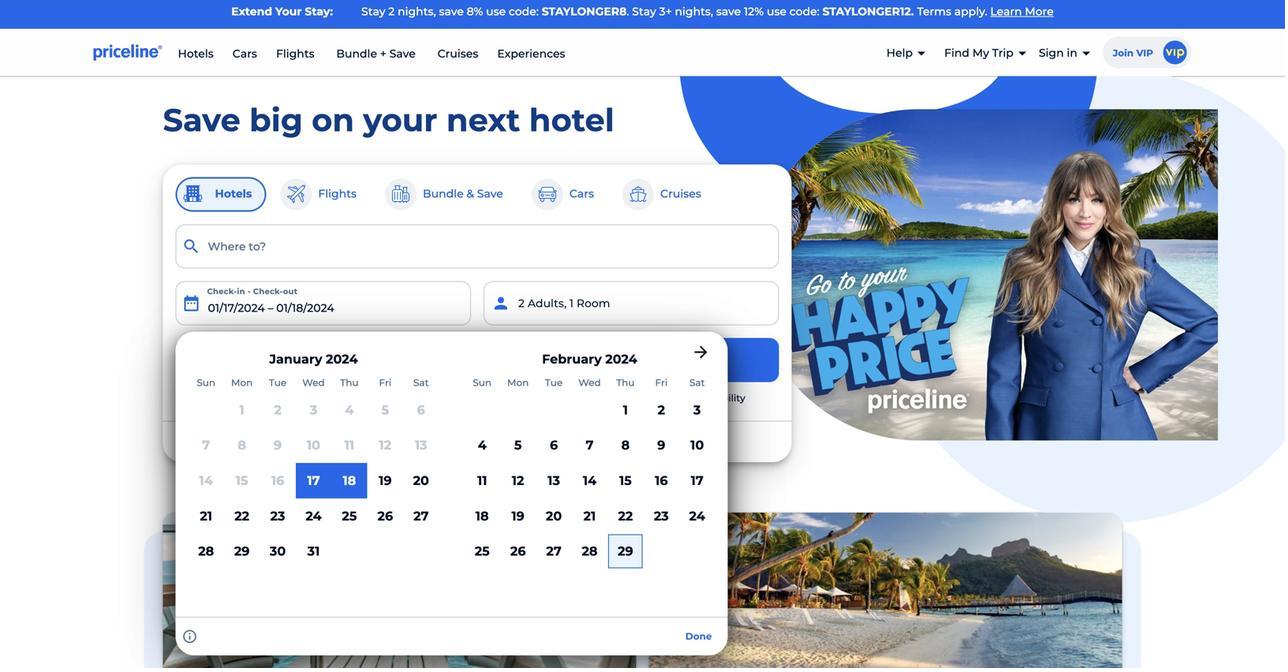 Task type: describe. For each thing, give the bounding box(es) containing it.
learn
[[991, 5, 1023, 18]]

21 button for january
[[188, 499, 224, 534]]

25 button for february 2024
[[465, 534, 500, 569]]

13 button for february 2024
[[536, 463, 572, 499]]

fri for february 2024
[[656, 377, 668, 389]]

6 button for january 2024
[[403, 393, 439, 428]]

8 button for january 2024
[[224, 428, 260, 463]]

1 vertical spatial bundle + save
[[207, 353, 289, 367]]

28 for february
[[582, 544, 598, 559]]

2 button for february 2024
[[644, 393, 680, 428]]

9 button for january 2024
[[260, 428, 296, 463]]

big
[[250, 101, 303, 139]]

bundle & save
[[423, 187, 504, 200]]

find my trip
[[945, 46, 1014, 60]]

24 button for february 2024
[[680, 499, 716, 534]]

10 for january 2024
[[307, 438, 321, 453]]

at
[[463, 435, 474, 449]]

bundle & save button
[[384, 177, 518, 212]]

1 button for january 2024
[[224, 393, 260, 428]]

2 for january 2024
[[274, 402, 282, 418]]

4 for january 2024
[[345, 402, 354, 418]]

2 stay from the left
[[632, 5, 657, 18]]

terms
[[918, 5, 952, 18]]

for
[[687, 393, 700, 404]]

my
[[973, 46, 990, 60]]

all
[[368, 435, 381, 449]]

16 button for january 2024
[[260, 463, 296, 499]]

29 for january 2024
[[234, 544, 250, 559]]

flexibility
[[703, 393, 746, 404]]

&
[[467, 187, 474, 200]]

17 for january 2024
[[307, 473, 320, 489]]

1 horizontal spatial bundle
[[337, 47, 377, 60]]

28 for january
[[198, 544, 214, 559]]

29 button for january 2024
[[224, 534, 260, 569]]

cruises button
[[621, 177, 716, 212]]

25 for january 2024
[[342, 509, 357, 524]]

hotels
[[426, 435, 460, 449]]

$625
[[593, 435, 619, 449]]

thu for january 2024
[[340, 377, 359, 389]]

Where to? field
[[176, 225, 780, 269]]

27 button for february 2024
[[536, 534, 572, 569]]

5 button for january 2024
[[368, 393, 403, 428]]

january
[[269, 352, 322, 367]]

15 button for january 2024
[[224, 463, 260, 499]]

.
[[627, 5, 630, 18]]

book a hotel with free cancellation for flexibility
[[518, 393, 746, 404]]

1 button for february 2024
[[608, 393, 644, 428]]

30
[[270, 544, 286, 559]]

1 nights, from the left
[[398, 5, 436, 18]]

1 vertical spatial hotel
[[553, 393, 578, 404]]

experiences link
[[498, 47, 566, 60]]

save down hotels link
[[163, 101, 241, 139]]

help button
[[887, 33, 926, 74]]

flights inside 'button'
[[318, 187, 357, 200]]

hotels link
[[178, 47, 214, 60]]

5 button for february 2024
[[500, 428, 536, 463]]

your for next
[[363, 101, 438, 139]]

14 for february
[[583, 473, 597, 489]]

6 button for february 2024
[[536, 428, 572, 463]]

1 horizontal spatial +
[[380, 47, 387, 60]]

6 for february 2024
[[550, 438, 558, 453]]

0 vertical spatial cruises
[[438, 47, 479, 60]]

types of travel tab list
[[176, 177, 780, 212]]

12%
[[744, 5, 764, 18]]

book all of your hotels at once and save up to $625
[[336, 435, 619, 449]]

17 for february 2024
[[691, 473, 704, 489]]

tue for january 2024
[[269, 377, 287, 389]]

sign in button
[[1039, 33, 1091, 74]]

0 vertical spatial flights
[[276, 47, 315, 60]]

13 for january 2024
[[415, 438, 428, 453]]

16 for january 2024
[[271, 473, 284, 489]]

7 button for february
[[572, 428, 608, 463]]

13 for february 2024
[[548, 473, 560, 489]]

11 for january 2024
[[345, 438, 355, 453]]

wed for february
[[579, 377, 601, 389]]

4 button for february 2024
[[465, 428, 500, 463]]

13 button for january 2024
[[403, 428, 439, 463]]

up
[[560, 435, 575, 449]]

on
[[312, 101, 354, 139]]

11 button for january 2024
[[332, 428, 368, 463]]

with
[[581, 393, 602, 404]]

more
[[1026, 5, 1054, 18]]

1 horizontal spatial 2
[[389, 5, 395, 18]]

8 button for february 2024
[[608, 428, 644, 463]]

cars button
[[530, 177, 609, 212]]

2 horizontal spatial save
[[717, 5, 741, 18]]

of
[[384, 435, 395, 449]]

Check-in - Check-out field
[[176, 281, 471, 326]]

15 for february 2024
[[620, 473, 632, 489]]

priceline.com home image
[[94, 44, 162, 61]]

0 horizontal spatial save
[[439, 5, 464, 18]]

flights link
[[276, 47, 315, 60]]

30 button
[[260, 534, 296, 569]]

apply.
[[955, 5, 988, 18]]

january 2024
[[269, 352, 358, 367]]

4 for february 2024
[[478, 438, 487, 453]]

0 vertical spatial hotels
[[178, 47, 214, 60]]

bundle + save link
[[334, 47, 419, 60]]

hotel
[[647, 353, 683, 368]]

15 for january 2024
[[236, 473, 248, 489]]

done
[[686, 631, 712, 643]]

find for find your hotel
[[581, 353, 610, 368]]

17 button for february 2024
[[680, 463, 716, 499]]

hotels button
[[176, 177, 266, 212]]

2 code: from the left
[[790, 5, 820, 18]]

1 horizontal spatial save
[[533, 435, 557, 449]]

28 button for january
[[188, 534, 224, 569]]

23 for january 2024
[[270, 509, 285, 524]]

10 button for january 2024
[[296, 428, 332, 463]]

4 button for january 2024
[[332, 393, 368, 428]]

flights button
[[279, 177, 371, 212]]

done button
[[676, 625, 722, 650]]

0 vertical spatial bundle + save
[[334, 47, 419, 60]]

staylonger12.
[[823, 5, 915, 18]]

save left add
[[262, 353, 289, 367]]

24 button for january 2024
[[296, 499, 332, 534]]

20 for february 2024
[[546, 509, 562, 524]]

20 button for january 2024
[[403, 463, 439, 499]]

27 for february 2024
[[547, 544, 562, 559]]

and
[[508, 435, 530, 449]]

25 for february 2024
[[475, 544, 490, 559]]

23 button for february 2024
[[644, 499, 680, 534]]

7 for january
[[202, 438, 210, 453]]

0 horizontal spatial cars
[[233, 47, 257, 60]]

3+
[[660, 5, 672, 18]]

experiences
[[498, 47, 566, 60]]

24 for january 2024
[[306, 509, 322, 524]]

2 button for january 2024
[[260, 393, 296, 428]]

14 button for january
[[188, 463, 224, 499]]

trip
[[993, 46, 1014, 60]]

26 button for february 2024
[[500, 534, 536, 569]]

book all of your hotels at once and save up to $625 link
[[336, 434, 619, 450]]

february 2024
[[542, 352, 638, 367]]

join
[[1114, 47, 1134, 59]]

22 button for february 2024
[[608, 499, 644, 534]]

3 for february 2024
[[694, 402, 701, 418]]

1 use from the left
[[486, 5, 506, 18]]

0 vertical spatial hotel
[[530, 101, 615, 139]]



Task type: vqa. For each thing, say whether or not it's contained in the screenshot.
the leftmost Fri
yes



Task type: locate. For each thing, give the bounding box(es) containing it.
5
[[382, 402, 389, 418], [515, 438, 522, 453]]

cruises
[[438, 47, 479, 60], [661, 187, 702, 200]]

1 horizontal spatial sat
[[690, 377, 705, 389]]

1 horizontal spatial 24
[[690, 509, 706, 524]]

1 horizontal spatial 5
[[515, 438, 522, 453]]

in
[[1068, 46, 1078, 60]]

extend
[[232, 5, 272, 18]]

vip
[[1137, 47, 1154, 59]]

31 button
[[296, 534, 332, 569]]

1 3 button from the left
[[296, 393, 332, 428]]

2 for february 2024
[[658, 402, 665, 418]]

9 button for february 2024
[[644, 428, 680, 463]]

1 horizontal spatial cruises
[[661, 187, 702, 200]]

1 horizontal spatial code:
[[790, 5, 820, 18]]

9 for february 2024
[[658, 438, 666, 453]]

1 vertical spatial 12
[[512, 473, 525, 489]]

1 horizontal spatial 16 button
[[644, 463, 680, 499]]

19 down the of
[[379, 473, 392, 489]]

tue down february
[[545, 377, 563, 389]]

your left stay:
[[275, 5, 302, 18]]

your left hotel
[[614, 353, 644, 368]]

1 horizontal spatial 8
[[622, 438, 630, 453]]

1 horizontal spatial 25
[[475, 544, 490, 559]]

4 button
[[332, 393, 368, 428], [465, 428, 500, 463]]

1 horizontal spatial 3 button
[[680, 393, 716, 428]]

0 horizontal spatial 15 button
[[224, 463, 260, 499]]

tue for february 2024
[[545, 377, 563, 389]]

your for extend
[[275, 5, 302, 18]]

1 for february 2024
[[623, 402, 628, 418]]

1 horizontal spatial stay
[[632, 5, 657, 18]]

1 horizontal spatial 1 button
[[608, 393, 644, 428]]

10 button down for
[[680, 428, 716, 463]]

2 3 button from the left
[[680, 393, 716, 428]]

book
[[518, 393, 543, 404], [336, 435, 365, 449]]

13 right the of
[[415, 438, 428, 453]]

flights
[[276, 47, 315, 60], [318, 187, 357, 200]]

2024 right january
[[326, 352, 358, 367]]

13 button down up
[[536, 463, 572, 499]]

12
[[379, 438, 392, 453], [512, 473, 525, 489]]

1 3 from the left
[[310, 402, 317, 418]]

2 24 from the left
[[690, 509, 706, 524]]

1 29 button from the left
[[224, 534, 260, 569]]

9 for january 2024
[[274, 438, 282, 453]]

1 vertical spatial 25
[[475, 544, 490, 559]]

1 vertical spatial 18
[[476, 509, 489, 524]]

0 horizontal spatial sat
[[414, 377, 429, 389]]

1 21 from the left
[[200, 509, 212, 524]]

2024 for february 2024
[[606, 352, 638, 367]]

2 2024 from the left
[[606, 352, 638, 367]]

find for find my trip
[[945, 46, 970, 60]]

1 22 from the left
[[235, 509, 249, 524]]

0 vertical spatial 18
[[343, 473, 356, 489]]

2 8 from the left
[[622, 438, 630, 453]]

7 button
[[188, 428, 224, 463], [572, 428, 608, 463]]

1 21 button from the left
[[188, 499, 224, 534]]

20 for january 2024
[[413, 473, 429, 489]]

join vip link
[[1103, 37, 1197, 68]]

1 fri from the left
[[379, 377, 392, 389]]

11 down book all of your hotels at once and save up to $625 link at the left bottom
[[478, 473, 487, 489]]

show march 2024 image
[[692, 343, 711, 362]]

add a car
[[317, 355, 367, 366]]

0 horizontal spatial 26
[[378, 509, 393, 524]]

12 button down and
[[500, 463, 536, 499]]

2 7 button from the left
[[572, 428, 608, 463]]

hotels inside button
[[215, 187, 252, 200]]

bundle inside the bundle & save button
[[423, 187, 464, 200]]

mon for february
[[508, 377, 529, 389]]

cancellation
[[626, 393, 685, 404]]

to
[[578, 435, 590, 449]]

18 button for february 2024
[[465, 499, 500, 534]]

0 horizontal spatial 27
[[414, 509, 429, 524]]

25 button for january 2024
[[332, 499, 368, 534]]

1 vertical spatial 4
[[478, 438, 487, 453]]

8 for february 2024
[[622, 438, 630, 453]]

1 horizontal spatial 28 button
[[572, 534, 608, 569]]

3 button
[[296, 393, 332, 428], [680, 393, 716, 428]]

vip badge icon image
[[1164, 41, 1188, 64]]

wed down january 2024
[[303, 377, 325, 389]]

21 for january
[[200, 509, 212, 524]]

2 sat from the left
[[690, 377, 705, 389]]

2 wed from the left
[[579, 377, 601, 389]]

21
[[200, 509, 212, 524], [584, 509, 596, 524]]

1 horizontal spatial 11 button
[[465, 463, 500, 499]]

12 button for february 2024
[[500, 463, 536, 499]]

0 horizontal spatial 9
[[274, 438, 282, 453]]

book up and
[[518, 393, 543, 404]]

code: right 12%
[[790, 5, 820, 18]]

1 horizontal spatial 10
[[691, 438, 704, 453]]

2 7 from the left
[[586, 438, 594, 453]]

traveler selection text field
[[484, 281, 780, 326]]

find my trip button
[[945, 33, 1027, 74]]

1 horizontal spatial 2024
[[606, 352, 638, 367]]

save inside button
[[477, 187, 504, 200]]

0 horizontal spatial code:
[[509, 5, 539, 18]]

0 horizontal spatial 28
[[198, 544, 214, 559]]

1 14 button from the left
[[188, 463, 224, 499]]

0 horizontal spatial find
[[581, 353, 610, 368]]

20 down hotels
[[413, 473, 429, 489]]

february
[[542, 352, 602, 367]]

2 8 button from the left
[[608, 428, 644, 463]]

1 horizontal spatial 11
[[478, 473, 487, 489]]

1 vertical spatial 27
[[547, 544, 562, 559]]

19 button down the of
[[368, 463, 403, 499]]

tue down january
[[269, 377, 287, 389]]

1 horizontal spatial 25 button
[[465, 534, 500, 569]]

26 button for january 2024
[[368, 499, 403, 534]]

1 horizontal spatial 26 button
[[500, 534, 536, 569]]

1 horizontal spatial 3
[[694, 402, 701, 418]]

mon
[[231, 377, 253, 389], [508, 377, 529, 389]]

1 horizontal spatial 15 button
[[608, 463, 644, 499]]

0 horizontal spatial 8
[[238, 438, 246, 453]]

1 stay from the left
[[362, 5, 386, 18]]

1 2024 from the left
[[326, 352, 358, 367]]

5 for january 2024
[[382, 402, 389, 418]]

hotel
[[530, 101, 615, 139], [553, 393, 578, 404]]

1 9 from the left
[[274, 438, 282, 453]]

1 2 button from the left
[[260, 393, 296, 428]]

a left with
[[545, 393, 551, 404]]

1 horizontal spatial thu
[[617, 377, 635, 389]]

12 down and
[[512, 473, 525, 489]]

flights down extend your stay:
[[276, 47, 315, 60]]

1 28 from the left
[[198, 544, 214, 559]]

1 22 button from the left
[[224, 499, 260, 534]]

1 vertical spatial 20
[[546, 509, 562, 524]]

bundle left january
[[207, 353, 249, 367]]

wed up with
[[579, 377, 601, 389]]

11 for february 2024
[[478, 473, 487, 489]]

1 7 button from the left
[[188, 428, 224, 463]]

20 button
[[403, 463, 439, 499], [536, 499, 572, 534]]

cruises link
[[438, 47, 479, 60]]

fri up cancellation
[[656, 377, 668, 389]]

2 14 from the left
[[583, 473, 597, 489]]

2 28 button from the left
[[572, 534, 608, 569]]

1 24 button from the left
[[296, 499, 332, 534]]

1 8 from the left
[[238, 438, 246, 453]]

1 code: from the left
[[509, 5, 539, 18]]

18 for january 2024
[[343, 473, 356, 489]]

3 for january 2024
[[310, 402, 317, 418]]

1 horizontal spatial 19 button
[[500, 499, 536, 534]]

car
[[352, 355, 367, 366]]

19 button
[[368, 463, 403, 499], [500, 499, 536, 534]]

1 15 from the left
[[236, 473, 248, 489]]

20 button down hotels
[[403, 463, 439, 499]]

11 left all
[[345, 438, 355, 453]]

13
[[415, 438, 428, 453], [548, 473, 560, 489]]

bundle right flights link
[[337, 47, 377, 60]]

help
[[887, 46, 913, 60]]

2 up bundle + save link
[[389, 5, 395, 18]]

7
[[202, 438, 210, 453], [586, 438, 594, 453]]

3 button down show march 2024 icon
[[680, 393, 716, 428]]

19
[[379, 473, 392, 489], [512, 509, 525, 524]]

0 horizontal spatial 14 button
[[188, 463, 224, 499]]

1 28 button from the left
[[188, 534, 224, 569]]

1 1 button from the left
[[224, 393, 260, 428]]

0 horizontal spatial 18 button
[[332, 463, 368, 499]]

0 horizontal spatial +
[[252, 353, 259, 367]]

6 button up hotels
[[403, 393, 439, 428]]

your right the of
[[398, 435, 423, 449]]

19 button for february 2024
[[500, 499, 536, 534]]

1 vertical spatial bundle
[[423, 187, 464, 200]]

8 button
[[224, 428, 260, 463], [608, 428, 644, 463]]

20 down up
[[546, 509, 562, 524]]

fri up the of
[[379, 377, 392, 389]]

2 fri from the left
[[656, 377, 668, 389]]

11 button down book all of your hotels at once and save up to $625 link at the left bottom
[[465, 463, 500, 499]]

1 wed from the left
[[303, 377, 325, 389]]

26
[[378, 509, 393, 524], [511, 544, 526, 559]]

mon for january
[[231, 377, 253, 389]]

1 horizontal spatial 9 button
[[644, 428, 680, 463]]

2 17 button from the left
[[680, 463, 716, 499]]

5 button up the of
[[368, 393, 403, 428]]

sat up for
[[690, 377, 705, 389]]

thu for february 2024
[[617, 377, 635, 389]]

0 vertical spatial 27
[[414, 509, 429, 524]]

2 15 button from the left
[[608, 463, 644, 499]]

0 horizontal spatial 8 button
[[224, 428, 260, 463]]

0 horizontal spatial 6
[[417, 402, 425, 418]]

29
[[234, 544, 250, 559], [618, 544, 634, 559]]

2 29 from the left
[[618, 544, 634, 559]]

find inside dropdown button
[[945, 46, 970, 60]]

11 button for february 2024
[[465, 463, 500, 499]]

5 button
[[368, 393, 403, 428], [500, 428, 536, 463]]

1 1 from the left
[[240, 402, 245, 418]]

find your hotel
[[581, 353, 683, 368]]

find inside button
[[581, 353, 610, 368]]

stay 2 nights, save 8% use code: staylonger8 . stay 3+ nights, save 12% use code: staylonger12. terms apply. learn more
[[362, 5, 1054, 18]]

14
[[199, 473, 213, 489], [583, 473, 597, 489]]

21 button
[[188, 499, 224, 534], [572, 499, 608, 534]]

2 22 button from the left
[[608, 499, 644, 534]]

2 left for
[[658, 402, 665, 418]]

1 vertical spatial 26
[[511, 544, 526, 559]]

cruises inside button
[[661, 187, 702, 200]]

15 button
[[224, 463, 260, 499], [608, 463, 644, 499]]

15 button for february 2024
[[608, 463, 644, 499]]

5 up the of
[[382, 402, 389, 418]]

sign in
[[1039, 46, 1078, 60]]

code:
[[509, 5, 539, 18], [790, 5, 820, 18]]

1 10 button from the left
[[296, 428, 332, 463]]

0 vertical spatial a
[[343, 355, 349, 366]]

1 horizontal spatial 20 button
[[536, 499, 572, 534]]

sat up hotels
[[414, 377, 429, 389]]

1 tue from the left
[[269, 377, 287, 389]]

save left up
[[533, 435, 557, 449]]

1 sun from the left
[[197, 377, 216, 389]]

6
[[417, 402, 425, 418], [550, 438, 558, 453]]

join vip
[[1114, 47, 1154, 59]]

26 button
[[368, 499, 403, 534], [500, 534, 536, 569]]

save right &
[[477, 187, 504, 200]]

your for find
[[614, 353, 644, 368]]

free
[[605, 393, 623, 404]]

14 button
[[188, 463, 224, 499], [572, 463, 608, 499]]

1 15 button from the left
[[224, 463, 260, 499]]

hotel up "cars" button on the left of page
[[530, 101, 615, 139]]

1 14 from the left
[[199, 473, 213, 489]]

2 23 from the left
[[654, 509, 669, 524]]

nights, right '3+' in the right top of the page
[[675, 5, 714, 18]]

2 mon from the left
[[508, 377, 529, 389]]

19 for february 2024
[[512, 509, 525, 524]]

0 vertical spatial 12
[[379, 438, 392, 453]]

19 button down and
[[500, 499, 536, 534]]

0 horizontal spatial book
[[336, 435, 365, 449]]

1 vertical spatial 11
[[478, 473, 487, 489]]

extend your stay:
[[232, 5, 333, 18]]

stay
[[362, 5, 386, 18], [632, 5, 657, 18]]

find your hotel button
[[484, 338, 780, 383]]

0 horizontal spatial 7 button
[[188, 428, 224, 463]]

0 vertical spatial 13
[[415, 438, 428, 453]]

wed
[[303, 377, 325, 389], [579, 377, 601, 389]]

2024 up 'free'
[[606, 352, 638, 367]]

9 button
[[260, 428, 296, 463], [644, 428, 680, 463]]

save big on your next hotel
[[163, 101, 615, 139]]

1 8 button from the left
[[224, 428, 260, 463]]

2 9 from the left
[[658, 438, 666, 453]]

0 horizontal spatial 2024
[[326, 352, 358, 367]]

6 up book all of your hotels at once and save up to $625 at the bottom left
[[417, 402, 425, 418]]

2024
[[326, 352, 358, 367], [606, 352, 638, 367]]

20 button for february 2024
[[536, 499, 572, 534]]

stay right .
[[632, 5, 657, 18]]

2 9 button from the left
[[644, 428, 680, 463]]

28
[[198, 544, 214, 559], [582, 544, 598, 559]]

2 22 from the left
[[618, 509, 633, 524]]

save
[[439, 5, 464, 18], [717, 5, 741, 18], [533, 435, 557, 449]]

25
[[342, 509, 357, 524], [475, 544, 490, 559]]

12 for february 2024
[[512, 473, 525, 489]]

1 horizontal spatial 17
[[691, 473, 704, 489]]

a for hotel
[[545, 393, 551, 404]]

1 9 button from the left
[[260, 428, 296, 463]]

1 horizontal spatial 28
[[582, 544, 598, 559]]

0 horizontal spatial 21
[[200, 509, 212, 524]]

28 button for february
[[572, 534, 608, 569]]

13 button right the of
[[403, 428, 439, 463]]

2 button left for
[[644, 393, 680, 428]]

nights, left '8%'
[[398, 5, 436, 18]]

3 button for january 2024
[[296, 393, 332, 428]]

1 mon from the left
[[231, 377, 253, 389]]

your
[[363, 101, 438, 139], [398, 435, 423, 449]]

4 button left and
[[465, 428, 500, 463]]

sun for february
[[473, 377, 492, 389]]

5 right once
[[515, 438, 522, 453]]

1 17 button from the left
[[296, 463, 332, 499]]

2 vertical spatial bundle
[[207, 353, 249, 367]]

book for book all of your hotels at once and save up to $625
[[336, 435, 365, 449]]

0 horizontal spatial 13 button
[[403, 428, 439, 463]]

8%
[[467, 5, 483, 18]]

save left cruises link
[[390, 47, 416, 60]]

3 down january 2024
[[310, 402, 317, 418]]

1 7 from the left
[[202, 438, 210, 453]]

24 for february 2024
[[690, 509, 706, 524]]

1 vertical spatial your
[[398, 435, 423, 449]]

0 horizontal spatial 29 button
[[224, 534, 260, 569]]

stay up bundle + save link
[[362, 5, 386, 18]]

0 horizontal spatial 17 button
[[296, 463, 332, 499]]

1 23 from the left
[[270, 509, 285, 524]]

next
[[447, 101, 521, 139]]

21 button for february
[[572, 499, 608, 534]]

1 horizontal spatial tue
[[545, 377, 563, 389]]

2 23 button from the left
[[644, 499, 680, 534]]

1 horizontal spatial 24 button
[[680, 499, 716, 534]]

23 button
[[260, 499, 296, 534], [644, 499, 680, 534]]

+ left january
[[252, 353, 259, 367]]

28 button
[[188, 534, 224, 569], [572, 534, 608, 569]]

2 tue from the left
[[545, 377, 563, 389]]

10 for february 2024
[[691, 438, 704, 453]]

2 nights, from the left
[[675, 5, 714, 18]]

19 button for january 2024
[[368, 463, 403, 499]]

17 button
[[296, 463, 332, 499], [680, 463, 716, 499]]

once
[[477, 435, 505, 449]]

0 horizontal spatial 2
[[274, 402, 282, 418]]

6 for january 2024
[[417, 402, 425, 418]]

5 button right at
[[500, 428, 536, 463]]

a
[[343, 355, 349, 366], [545, 393, 551, 404]]

22 for february 2024
[[618, 509, 633, 524]]

find left my
[[945, 46, 970, 60]]

13 down up
[[548, 473, 560, 489]]

0 horizontal spatial tue
[[269, 377, 287, 389]]

27 button
[[403, 499, 439, 534], [536, 534, 572, 569]]

1 16 from the left
[[271, 473, 284, 489]]

2 1 button from the left
[[608, 393, 644, 428]]

sat for february 2024
[[690, 377, 705, 389]]

2 21 from the left
[[584, 509, 596, 524]]

2 17 from the left
[[691, 473, 704, 489]]

31
[[308, 544, 320, 559]]

add
[[320, 355, 340, 366]]

10 down for
[[691, 438, 704, 453]]

your inside button
[[614, 353, 644, 368]]

2 sun from the left
[[473, 377, 492, 389]]

14 button for february
[[572, 463, 608, 499]]

10 button left all
[[296, 428, 332, 463]]

17
[[307, 473, 320, 489], [691, 473, 704, 489]]

16 button for february 2024
[[644, 463, 680, 499]]

+ up save big on your next hotel in the left top of the page
[[380, 47, 387, 60]]

1 23 button from the left
[[260, 499, 296, 534]]

12 button for january 2024
[[368, 428, 403, 463]]

1 horizontal spatial 23 button
[[644, 499, 680, 534]]

book left all
[[336, 435, 365, 449]]

27 for january 2024
[[414, 509, 429, 524]]

26 for february 2024
[[511, 544, 526, 559]]

0 vertical spatial 6
[[417, 402, 425, 418]]

8 for january 2024
[[238, 438, 246, 453]]

2 thu from the left
[[617, 377, 635, 389]]

2 14 button from the left
[[572, 463, 608, 499]]

2 2 button from the left
[[644, 393, 680, 428]]

18 for february 2024
[[476, 509, 489, 524]]

find
[[945, 46, 970, 60], [581, 353, 610, 368]]

7 for february
[[586, 438, 594, 453]]

0 horizontal spatial 16
[[271, 473, 284, 489]]

1 horizontal spatial 20
[[546, 509, 562, 524]]

2 horizontal spatial 2
[[658, 402, 665, 418]]

bundle left &
[[423, 187, 464, 200]]

sun for january
[[197, 377, 216, 389]]

thu down "add a car"
[[340, 377, 359, 389]]

2 15 from the left
[[620, 473, 632, 489]]

cars link
[[233, 47, 257, 60]]

your right on
[[363, 101, 438, 139]]

3 button down january 2024
[[296, 393, 332, 428]]

hotel left with
[[553, 393, 578, 404]]

12 left hotels
[[379, 438, 392, 453]]

use right '8%'
[[486, 5, 506, 18]]

0 horizontal spatial 24
[[306, 509, 322, 524]]

your for hotels
[[398, 435, 423, 449]]

2 16 from the left
[[655, 473, 668, 489]]

11 button left all
[[332, 428, 368, 463]]

1 horizontal spatial bundle + save
[[334, 47, 419, 60]]

0 horizontal spatial 10 button
[[296, 428, 332, 463]]

sat for january 2024
[[414, 377, 429, 389]]

find up with
[[581, 353, 610, 368]]

0 horizontal spatial 20
[[413, 473, 429, 489]]

2 use from the left
[[767, 5, 787, 18]]

1 24 from the left
[[306, 509, 322, 524]]

10 button
[[296, 428, 332, 463], [680, 428, 716, 463]]

save left 12%
[[717, 5, 741, 18]]

1 horizontal spatial hotels
[[215, 187, 252, 200]]

1 vertical spatial +
[[252, 353, 259, 367]]

book for book a hotel with free cancellation for flexibility
[[518, 393, 543, 404]]

3 left flexibility in the bottom right of the page
[[694, 402, 701, 418]]

2 10 from the left
[[691, 438, 704, 453]]

0 horizontal spatial 10
[[307, 438, 321, 453]]

flights down on
[[318, 187, 357, 200]]

1 16 button from the left
[[260, 463, 296, 499]]

1 horizontal spatial 14
[[583, 473, 597, 489]]

1 thu from the left
[[340, 377, 359, 389]]

23 button for january 2024
[[260, 499, 296, 534]]

staylonger8
[[542, 5, 627, 18]]

4 right at
[[478, 438, 487, 453]]

2 button down january
[[260, 393, 296, 428]]

1 horizontal spatial 2 button
[[644, 393, 680, 428]]

a left car
[[343, 355, 349, 366]]

2 29 button from the left
[[608, 534, 644, 569]]

thu up the book a hotel with free cancellation for flexibility on the bottom of the page
[[617, 377, 635, 389]]

11
[[345, 438, 355, 453], [478, 473, 487, 489]]

19 down and
[[512, 509, 525, 524]]

3 button for february 2024
[[680, 393, 716, 428]]

17 button for january 2024
[[296, 463, 332, 499]]

1 button
[[224, 393, 260, 428], [608, 393, 644, 428]]

6 button left to
[[536, 428, 572, 463]]

0 horizontal spatial 7
[[202, 438, 210, 453]]

None field
[[176, 225, 780, 269]]

0 vertical spatial your
[[275, 5, 302, 18]]

4 button down "add a car"
[[332, 393, 368, 428]]

2 10 button from the left
[[680, 428, 716, 463]]

stay:
[[305, 5, 333, 18]]

7 button for january
[[188, 428, 224, 463]]

2 21 button from the left
[[572, 499, 608, 534]]

12 button left hotels
[[368, 428, 403, 463]]

a for car
[[343, 355, 349, 366]]

2 24 button from the left
[[680, 499, 716, 534]]

2 down january
[[274, 402, 282, 418]]

sign
[[1039, 46, 1065, 60]]

0 horizontal spatial your
[[275, 5, 302, 18]]

code: up experiences
[[509, 5, 539, 18]]

1 horizontal spatial 14 button
[[572, 463, 608, 499]]

hotels
[[178, 47, 214, 60], [215, 187, 252, 200]]

1 horizontal spatial flights
[[318, 187, 357, 200]]

4 down "add a car"
[[345, 402, 354, 418]]

2 1 from the left
[[623, 402, 628, 418]]

1 horizontal spatial 29
[[618, 544, 634, 559]]

20 button down up
[[536, 499, 572, 534]]

19 for january 2024
[[379, 473, 392, 489]]

0 horizontal spatial cruises
[[438, 47, 479, 60]]

use right 12%
[[767, 5, 787, 18]]

2 16 button from the left
[[644, 463, 680, 499]]

2 28 from the left
[[582, 544, 598, 559]]

1 horizontal spatial 6
[[550, 438, 558, 453]]

16
[[271, 473, 284, 489], [655, 473, 668, 489]]

0 horizontal spatial 3
[[310, 402, 317, 418]]

save left '8%'
[[439, 5, 464, 18]]

1 sat from the left
[[414, 377, 429, 389]]

1 29 from the left
[[234, 544, 250, 559]]

22 for january 2024
[[235, 509, 249, 524]]

1 10 from the left
[[307, 438, 321, 453]]

22 button for january 2024
[[224, 499, 260, 534]]

1 17 from the left
[[307, 473, 320, 489]]

0 vertical spatial find
[[945, 46, 970, 60]]

cars inside button
[[570, 187, 594, 200]]

6 left up
[[550, 438, 558, 453]]

10 left all
[[307, 438, 321, 453]]

wed for january
[[303, 377, 325, 389]]

1 horizontal spatial find
[[945, 46, 970, 60]]

5 for february 2024
[[515, 438, 522, 453]]

0 horizontal spatial mon
[[231, 377, 253, 389]]

fri for january 2024
[[379, 377, 392, 389]]

13 button
[[403, 428, 439, 463], [536, 463, 572, 499]]

1 horizontal spatial 29 button
[[608, 534, 644, 569]]

0 horizontal spatial stay
[[362, 5, 386, 18]]

2 3 from the left
[[694, 402, 701, 418]]



